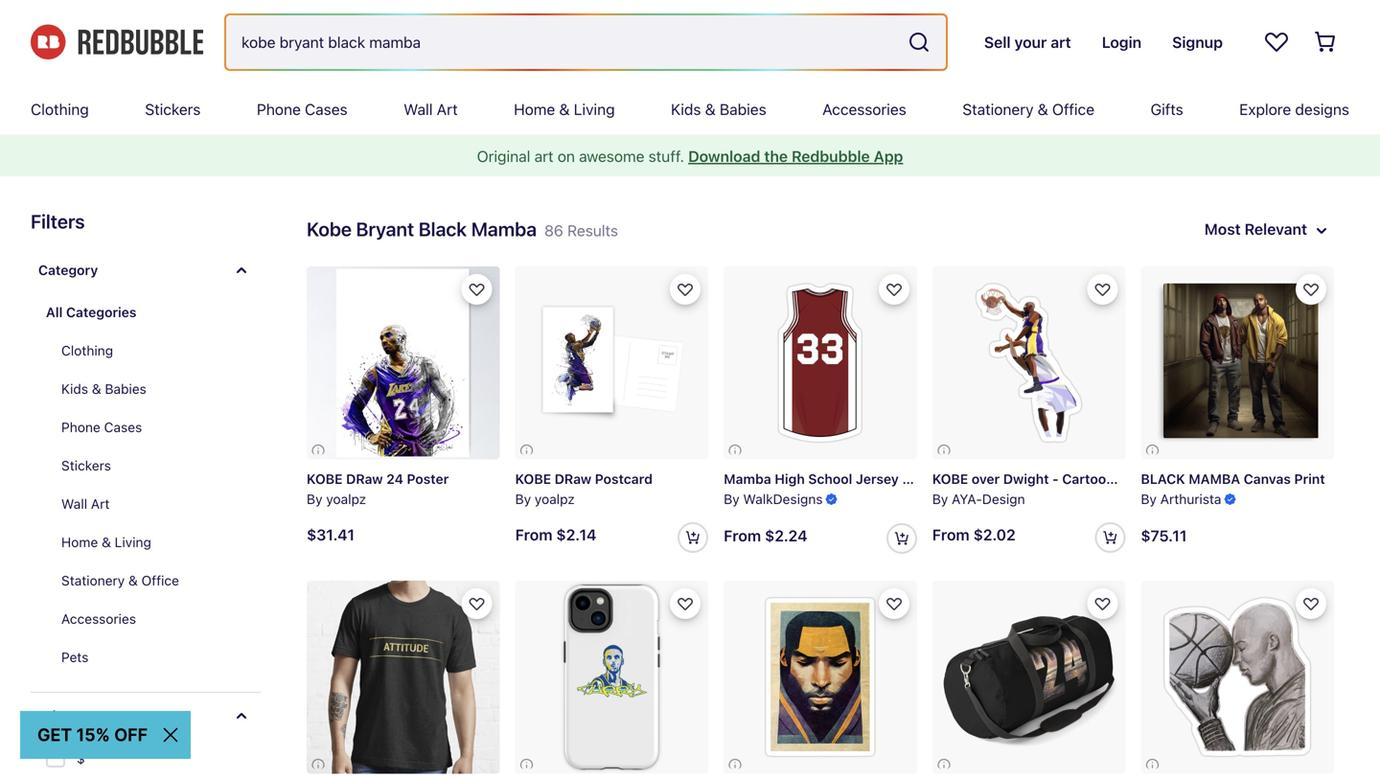 Task type: vqa. For each thing, say whether or not it's contained in the screenshot.
KIDS & BABIES in button
yes



Task type: locate. For each thing, give the bounding box(es) containing it.
by left aya-
[[932, 491, 948, 507]]

results
[[567, 221, 618, 240]]

sticker inside kobe over dwight - cartoon style sticker by aya-design
[[1152, 471, 1198, 487]]

kids & babies
[[671, 100, 766, 118], [61, 381, 146, 397]]

home & living link
[[514, 84, 615, 134]]

draw inside kobe draw postcard by yoalpz
[[555, 471, 591, 487]]

2 draw from the left
[[555, 471, 591, 487]]

by up $31.41
[[307, 491, 323, 507]]

0 horizontal spatial cases
[[104, 419, 142, 435]]

0 horizontal spatial wall
[[61, 496, 87, 512]]

kobe bryant black mamba 86 results
[[307, 218, 618, 240]]

gifts
[[1151, 100, 1183, 118]]

1 horizontal spatial wall art
[[404, 100, 458, 118]]

1 vertical spatial accessories
[[61, 611, 136, 627]]

kobe up from $2.14
[[515, 471, 551, 487]]

sticker
[[902, 471, 948, 487], [1152, 471, 1198, 487]]

$75.11
[[1141, 527, 1187, 545]]

1 vertical spatial home
[[61, 534, 98, 550]]

0 vertical spatial stickers
[[145, 100, 201, 118]]

stationery & office button
[[46, 562, 261, 600]]

0 vertical spatial wall
[[404, 100, 433, 118]]

office left gifts
[[1052, 100, 1095, 118]]

wall inside menu bar
[[404, 100, 433, 118]]

yoalpz
[[326, 491, 366, 507], [535, 491, 575, 507]]

kobe
[[307, 471, 343, 487], [515, 471, 551, 487], [932, 471, 968, 487]]

1 vertical spatial phone cases
[[61, 419, 142, 435]]

all categories button
[[31, 293, 261, 332]]

draw for 24
[[346, 471, 383, 487]]

1 vertical spatial living
[[115, 534, 151, 550]]

1 horizontal spatial cases
[[305, 100, 348, 118]]

price button
[[31, 693, 261, 739]]

accessories up pets
[[61, 611, 136, 627]]

app
[[874, 147, 903, 165]]

1 yoalpz from the left
[[326, 491, 366, 507]]

clothing down redbubble logo
[[31, 100, 89, 118]]

kids & babies button
[[46, 370, 261, 408]]

download
[[688, 147, 760, 165]]

1 vertical spatial clothing
[[61, 343, 113, 358]]

2 by from the left
[[515, 491, 531, 507]]

0 horizontal spatial home
[[61, 534, 98, 550]]

office inside menu bar
[[1052, 100, 1095, 118]]

1 horizontal spatial living
[[574, 100, 615, 118]]

86 results element
[[0, 207, 1380, 779]]

0 horizontal spatial kids
[[61, 381, 88, 397]]

stickers
[[145, 100, 201, 118], [61, 458, 111, 473]]

1 vertical spatial office
[[141, 573, 179, 588]]

1 horizontal spatial kids
[[671, 100, 701, 118]]

1 horizontal spatial sticker
[[1152, 471, 1198, 487]]

kobe over dwight - cartoon style sticker by aya-design
[[932, 471, 1198, 507]]

0 vertical spatial office
[[1052, 100, 1095, 118]]

school
[[808, 471, 852, 487]]

0 horizontal spatial kids & babies
[[61, 381, 146, 397]]

stickers down redbubble logo
[[145, 100, 201, 118]]

living up awesome
[[574, 100, 615, 118]]

2 kobe from the left
[[515, 471, 551, 487]]

0 horizontal spatial art
[[91, 496, 110, 512]]

1 horizontal spatial phone cases
[[257, 100, 348, 118]]

1 vertical spatial art
[[91, 496, 110, 512]]

1 vertical spatial phone
[[61, 419, 100, 435]]

0 vertical spatial stationery
[[962, 100, 1034, 118]]

0 horizontal spatial wall art
[[61, 496, 110, 512]]

1 vertical spatial cases
[[104, 419, 142, 435]]

0 vertical spatial home & living
[[514, 100, 615, 118]]

0 horizontal spatial kobe
[[307, 471, 343, 487]]

4 by from the left
[[932, 491, 948, 507]]

1 horizontal spatial office
[[1052, 100, 1095, 118]]

0 vertical spatial clothing
[[31, 100, 89, 118]]

stationery
[[962, 100, 1034, 118], [61, 573, 125, 588]]

$31.41
[[307, 526, 355, 544]]

home & living
[[514, 100, 615, 118], [61, 534, 151, 550]]

1 horizontal spatial home & living
[[514, 100, 615, 118]]

draw left postcard
[[555, 471, 591, 487]]

kids up original art on awesome stuff. download the redbubble app
[[671, 100, 701, 118]]

0 horizontal spatial phone
[[61, 419, 100, 435]]

1 vertical spatial kids
[[61, 381, 88, 397]]

0 horizontal spatial living
[[115, 534, 151, 550]]

accessories up app
[[823, 100, 906, 118]]

stickers down phone cases button
[[61, 458, 111, 473]]

0 horizontal spatial stickers
[[61, 458, 111, 473]]

home & living up on
[[514, 100, 615, 118]]

kids & babies down clothing button
[[61, 381, 146, 397]]

1 sticker from the left
[[902, 471, 948, 487]]

menu bar containing clothing
[[31, 84, 1349, 134]]

0 vertical spatial wall art
[[404, 100, 458, 118]]

0 vertical spatial art
[[437, 100, 458, 118]]

mamba high school jersey sticker image
[[724, 266, 917, 460]]

0 horizontal spatial sticker
[[902, 471, 948, 487]]

1 horizontal spatial yoalpz
[[535, 491, 575, 507]]

None field
[[226, 15, 946, 69]]

1 kobe from the left
[[307, 471, 343, 487]]

2 horizontal spatial kobe
[[932, 471, 968, 487]]

yoalpz inside kobe draw 24 poster by yoalpz
[[326, 491, 366, 507]]

living inside "button"
[[115, 534, 151, 550]]

home & living down wall art button
[[61, 534, 151, 550]]

clothing down all categories
[[61, 343, 113, 358]]

pets
[[61, 649, 89, 665]]

design
[[982, 491, 1025, 507]]

0 vertical spatial home
[[514, 100, 555, 118]]

the great kobe bryant the black mamba sticker image
[[1141, 581, 1334, 774]]

1 vertical spatial wall
[[61, 496, 87, 512]]

& inside home & living link
[[559, 100, 570, 118]]

explore designs
[[1239, 100, 1349, 118]]

draw inside kobe draw 24 poster by yoalpz
[[346, 471, 383, 487]]

0 vertical spatial kids & babies
[[671, 100, 766, 118]]

0 vertical spatial phone
[[257, 100, 301, 118]]

0 horizontal spatial office
[[141, 573, 179, 588]]

2 sticker from the left
[[1152, 471, 1198, 487]]

0 horizontal spatial from
[[515, 526, 553, 544]]

canvas
[[1244, 471, 1291, 487]]

style
[[1118, 471, 1149, 487]]

art
[[437, 100, 458, 118], [91, 496, 110, 512]]

wall art button
[[46, 485, 261, 523]]

None checkbox
[[46, 749, 69, 772]]

1 horizontal spatial home
[[514, 100, 555, 118]]

0 vertical spatial babies
[[720, 100, 766, 118]]

stationery inside stationery & office button
[[61, 573, 125, 588]]

office down home & living "button" at the left bottom of page
[[141, 573, 179, 588]]

accessories
[[823, 100, 906, 118], [61, 611, 136, 627]]

home up art
[[514, 100, 555, 118]]

phone cases link
[[257, 84, 348, 134]]

kobe up $31.41
[[307, 471, 343, 487]]

from down aya-
[[932, 526, 970, 544]]

0 horizontal spatial home & living
[[61, 534, 151, 550]]

yoalpz up $31.41
[[326, 491, 366, 507]]

categories
[[66, 304, 136, 320]]

home inside menu bar
[[514, 100, 555, 118]]

by up from $2.24
[[724, 491, 740, 507]]

2 yoalpz from the left
[[535, 491, 575, 507]]

1 vertical spatial stationery & office
[[61, 573, 179, 588]]

1 horizontal spatial stationery
[[962, 100, 1034, 118]]

draw
[[346, 471, 383, 487], [555, 471, 591, 487]]

kids & babies up download
[[671, 100, 766, 118]]

kids
[[671, 100, 701, 118], [61, 381, 88, 397]]

by up from $2.14
[[515, 491, 531, 507]]

1 horizontal spatial phone
[[257, 100, 301, 118]]

&
[[559, 100, 570, 118], [705, 100, 716, 118], [1038, 100, 1048, 118], [92, 381, 101, 397], [102, 534, 111, 550], [128, 573, 138, 588]]

by inside kobe draw 24 poster by yoalpz
[[307, 491, 323, 507]]

phone
[[257, 100, 301, 118], [61, 419, 100, 435]]

phone inside button
[[61, 419, 100, 435]]

kobe draw postcard image
[[515, 266, 708, 460]]

stephen curry iphone tough case image
[[515, 581, 708, 774]]

office inside button
[[141, 573, 179, 588]]

1 vertical spatial wall art
[[61, 496, 110, 512]]

kobe for from $2.14
[[515, 471, 551, 487]]

from
[[515, 526, 553, 544], [932, 526, 970, 544], [724, 527, 761, 545]]

0 vertical spatial mamba
[[471, 218, 537, 240]]

& inside home & living "button"
[[102, 534, 111, 550]]

from for from $2.14
[[515, 526, 553, 544]]

0 horizontal spatial mamba
[[471, 218, 537, 240]]

0 horizontal spatial yoalpz
[[326, 491, 366, 507]]

download the redbubble app link
[[688, 147, 903, 165]]

wall art
[[404, 100, 458, 118], [61, 496, 110, 512]]

0 horizontal spatial accessories
[[61, 611, 136, 627]]

phone inside menu bar
[[257, 100, 301, 118]]

home & living inside "button"
[[61, 534, 151, 550]]

kids down all categories
[[61, 381, 88, 397]]

1 horizontal spatial art
[[437, 100, 458, 118]]

2 horizontal spatial from
[[932, 526, 970, 544]]

wall
[[404, 100, 433, 118], [61, 496, 87, 512]]

by down black
[[1141, 491, 1157, 507]]

stationery & office
[[962, 100, 1095, 118], [61, 573, 179, 588]]

all categories
[[46, 304, 136, 320]]

1 by from the left
[[307, 491, 323, 507]]

0 vertical spatial cases
[[305, 100, 348, 118]]

kobe up aya-
[[932, 471, 968, 487]]

1 horizontal spatial kobe
[[515, 471, 551, 487]]

clothing
[[31, 100, 89, 118], [61, 343, 113, 358]]

0 horizontal spatial stationery
[[61, 573, 125, 588]]

& inside stationery & office button
[[128, 573, 138, 588]]

0 vertical spatial stationery & office
[[962, 100, 1095, 118]]

sticker up by arthurista on the right bottom of the page
[[1152, 471, 1198, 487]]

menu bar
[[31, 84, 1349, 134]]

office
[[1052, 100, 1095, 118], [141, 573, 179, 588]]

kobe over dwight - cartoon style sticker image
[[932, 266, 1126, 460]]

phone cases
[[257, 100, 348, 118], [61, 419, 142, 435]]

1 vertical spatial home & living
[[61, 534, 151, 550]]

babies
[[720, 100, 766, 118], [105, 381, 146, 397]]

0 vertical spatial living
[[574, 100, 615, 118]]

clothing link
[[31, 84, 89, 134]]

from left $2.24
[[724, 527, 761, 545]]

living down wall art button
[[115, 534, 151, 550]]

from left $2.14
[[515, 526, 553, 544]]

by arthurista
[[1141, 491, 1221, 507]]

mamba up by walkdesigns
[[724, 471, 771, 487]]

0 horizontal spatial draw
[[346, 471, 383, 487]]

0 vertical spatial kids
[[671, 100, 701, 118]]

1 vertical spatial stationery
[[61, 573, 125, 588]]

1 horizontal spatial from
[[724, 527, 761, 545]]

1 vertical spatial stickers
[[61, 458, 111, 473]]

0 horizontal spatial babies
[[105, 381, 146, 397]]

babies up download
[[720, 100, 766, 118]]

cases
[[305, 100, 348, 118], [104, 419, 142, 435]]

by walkdesigns
[[724, 491, 823, 507]]

none checkbox inside "filters" element
[[46, 749, 69, 772]]

$2.14
[[556, 526, 597, 544]]

1 horizontal spatial babies
[[720, 100, 766, 118]]

original
[[477, 147, 530, 165]]

sticker right jersey
[[902, 471, 948, 487]]

0 horizontal spatial phone cases
[[61, 419, 142, 435]]

stuff.
[[649, 147, 684, 165]]

by
[[307, 491, 323, 507], [515, 491, 531, 507], [724, 491, 740, 507], [932, 491, 948, 507], [1141, 491, 1157, 507]]

1 horizontal spatial accessories
[[823, 100, 906, 118]]

1 horizontal spatial mamba
[[724, 471, 771, 487]]

explore
[[1239, 100, 1291, 118]]

1 vertical spatial babies
[[105, 381, 146, 397]]

1 horizontal spatial wall
[[404, 100, 433, 118]]

draw left 24
[[346, 471, 383, 487]]

kobe inside kobe draw postcard by yoalpz
[[515, 471, 551, 487]]

yoalpz up from $2.14
[[535, 491, 575, 507]]

art
[[534, 147, 554, 165]]

0 vertical spatial phone cases
[[257, 100, 348, 118]]

0 horizontal spatial stationery & office
[[61, 573, 179, 588]]

1 horizontal spatial kids & babies
[[671, 100, 766, 118]]

mamba
[[1189, 471, 1240, 487]]

Search term search field
[[226, 15, 900, 69]]

mamba left "86"
[[471, 218, 537, 240]]

3 kobe from the left
[[932, 471, 968, 487]]

stationery inside stationery & office link
[[962, 100, 1034, 118]]

1 draw from the left
[[346, 471, 383, 487]]

home
[[514, 100, 555, 118], [61, 534, 98, 550]]

home down wall art button
[[61, 534, 98, 550]]

living
[[574, 100, 615, 118], [115, 534, 151, 550]]

1 vertical spatial mamba
[[724, 471, 771, 487]]

kobe inside kobe over dwight - cartoon style sticker by aya-design
[[932, 471, 968, 487]]

wall art inside button
[[61, 496, 110, 512]]

babies down clothing button
[[105, 381, 146, 397]]

stationery & office link
[[962, 84, 1095, 134]]

1 horizontal spatial draw
[[555, 471, 591, 487]]

mamba
[[471, 218, 537, 240], [724, 471, 771, 487]]

1 vertical spatial kids & babies
[[61, 381, 146, 397]]

babies inside button
[[105, 381, 146, 397]]

kobe inside kobe draw 24 poster by yoalpz
[[307, 471, 343, 487]]

clothing inside button
[[61, 343, 113, 358]]



Task type: describe. For each thing, give the bounding box(es) containing it.
accessories inside accessories button
[[61, 611, 136, 627]]

category button
[[31, 247, 261, 293]]

over
[[972, 471, 1000, 487]]

explore designs link
[[1239, 84, 1349, 134]]

wall art link
[[404, 84, 458, 134]]

art inside menu bar
[[437, 100, 458, 118]]

high
[[775, 471, 805, 487]]

accessories button
[[46, 600, 261, 638]]

wall art inside menu bar
[[404, 100, 458, 118]]

attitude (black/white) essential t-shirt image
[[307, 581, 500, 774]]

jersey
[[856, 471, 899, 487]]

mamba high school jersey sticker
[[724, 471, 948, 487]]

black mamba canvas print image
[[1141, 266, 1334, 460]]

3 by from the left
[[724, 491, 740, 507]]

living inside menu bar
[[574, 100, 615, 118]]

kids inside menu bar
[[671, 100, 701, 118]]

arthurista
[[1160, 491, 1221, 507]]

5 by from the left
[[1141, 491, 1157, 507]]

black mamba canvas print
[[1141, 471, 1325, 487]]

$2.24
[[765, 527, 808, 545]]

from $2.02
[[932, 526, 1016, 544]]

redbubble logo image
[[31, 25, 203, 60]]

clothing button
[[46, 332, 261, 370]]

aya-
[[952, 491, 982, 507]]

phone cases inside menu bar
[[257, 100, 348, 118]]

on
[[558, 147, 575, 165]]

from $2.24
[[724, 527, 808, 545]]

24
[[386, 471, 403, 487]]

home & living inside menu bar
[[514, 100, 615, 118]]

babies inside menu bar
[[720, 100, 766, 118]]

& inside stationery & office link
[[1038, 100, 1048, 118]]

art inside button
[[91, 496, 110, 512]]

24 duffle bag image
[[932, 581, 1126, 774]]

awesome
[[579, 147, 645, 165]]

from for from $2.24
[[724, 527, 761, 545]]

wall inside button
[[61, 496, 87, 512]]

stickers link
[[145, 84, 201, 134]]

$2.02
[[973, 526, 1016, 544]]

& inside kids & babies button
[[92, 381, 101, 397]]

yoalpz inside kobe draw postcard by yoalpz
[[535, 491, 575, 507]]

from for from $2.02
[[932, 526, 970, 544]]

black mamba  sticker image
[[724, 581, 917, 774]]

kids & babies inside button
[[61, 381, 146, 397]]

home inside "button"
[[61, 534, 98, 550]]

by inside kobe over dwight - cartoon style sticker by aya-design
[[932, 491, 948, 507]]

postcard
[[595, 471, 653, 487]]

redbubble
[[792, 147, 870, 165]]

stickers button
[[46, 447, 261, 485]]

phone cases button
[[46, 408, 261, 447]]

& inside kids & babies link
[[705, 100, 716, 118]]

black
[[419, 218, 467, 240]]

all
[[46, 304, 63, 320]]

the
[[764, 147, 788, 165]]

phone cases inside button
[[61, 419, 142, 435]]

print
[[1294, 471, 1325, 487]]

86
[[544, 221, 563, 240]]

stationery & office inside button
[[61, 573, 179, 588]]

kids inside button
[[61, 381, 88, 397]]

price
[[38, 708, 71, 724]]

draw for postcard
[[555, 471, 591, 487]]

category
[[38, 262, 98, 278]]

pets button
[[46, 638, 261, 677]]

1 horizontal spatial stationery & office
[[962, 100, 1095, 118]]

filters
[[31, 210, 85, 232]]

from $2.14
[[515, 526, 597, 544]]

1 horizontal spatial stickers
[[145, 100, 201, 118]]

poster
[[407, 471, 449, 487]]

accessories link
[[823, 84, 906, 134]]

kobe draw 24 poster by yoalpz
[[307, 471, 449, 507]]

stickers inside stickers button
[[61, 458, 111, 473]]

original art on awesome stuff. download the redbubble app
[[477, 147, 903, 165]]

dwight
[[1003, 471, 1049, 487]]

designs
[[1295, 100, 1349, 118]]

bryant
[[356, 218, 414, 240]]

gifts link
[[1151, 84, 1183, 134]]

0 vertical spatial accessories
[[823, 100, 906, 118]]

cases inside button
[[104, 419, 142, 435]]

filters element
[[31, 207, 261, 779]]

-
[[1052, 471, 1059, 487]]

black
[[1141, 471, 1185, 487]]

kids & babies link
[[671, 84, 766, 134]]

kobe for from $2.02
[[932, 471, 968, 487]]

walkdesigns
[[743, 491, 823, 507]]

kobe
[[307, 218, 352, 240]]

home & living button
[[46, 523, 261, 562]]

kobe draw 24 poster image
[[307, 266, 500, 460]]

kobe draw postcard by yoalpz
[[515, 471, 653, 507]]

by inside kobe draw postcard by yoalpz
[[515, 491, 531, 507]]

cartoon
[[1062, 471, 1114, 487]]



